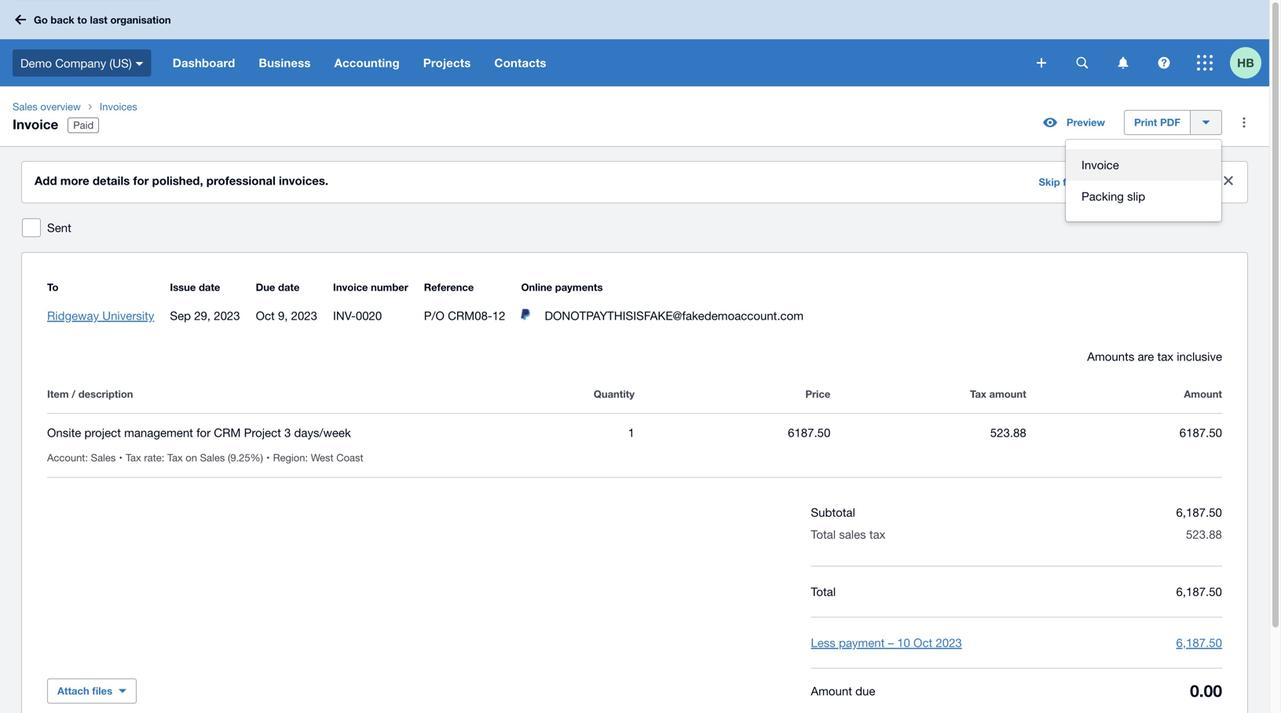 Task type: describe. For each thing, give the bounding box(es) containing it.
row containing onsite project management for crm project 3 days/week
[[47, 414, 1223, 478]]

attach
[[57, 685, 89, 698]]

0 horizontal spatial details
[[93, 174, 130, 188]]

onsite project management for crm project 3 days/week
[[47, 426, 351, 440]]

skip for now button
[[1030, 170, 1110, 195]]

attach files button
[[47, 679, 137, 704]]

tax amount column header
[[831, 385, 1027, 404]]

invoices link
[[93, 99, 144, 115]]

more
[[60, 174, 89, 188]]

amount for amount
[[1185, 388, 1223, 400]]

cell containing region
[[273, 452, 370, 464]]

invoice button
[[1067, 149, 1222, 181]]

3 6,187.50 from the top
[[1177, 636, 1223, 650]]

6,187.50 for subtotal
[[1177, 506, 1223, 520]]

total for total
[[811, 585, 836, 599]]

: for account
[[85, 452, 88, 464]]

amount
[[990, 388, 1027, 400]]

2 6187.50 cell from the left
[[1027, 424, 1223, 442]]

for for add more details for polished, professional invoices.
[[133, 174, 149, 188]]

attach files
[[57, 685, 112, 698]]

project
[[85, 426, 121, 440]]

svg image inside go back to last organisation link
[[15, 15, 26, 25]]

invoices.
[[279, 174, 329, 188]]

are
[[1138, 350, 1155, 364]]

price column header
[[635, 385, 831, 404]]

go back to last organisation link
[[9, 6, 180, 34]]

number
[[371, 281, 409, 294]]

onsite
[[47, 426, 81, 440]]

2023 for oct 9, 2023
[[291, 309, 318, 323]]

group containing invoice
[[1067, 140, 1222, 222]]

cell containing tax rate
[[126, 452, 273, 464]]

ridgeway
[[47, 309, 99, 323]]

tax for tax amount
[[971, 388, 987, 400]]

tax amount
[[971, 388, 1027, 400]]

0 vertical spatial oct
[[256, 309, 275, 323]]

sales overview
[[13, 101, 81, 113]]

details inside 'add details' button
[[1158, 176, 1191, 188]]

table containing onsite project management for crm project 3 days/week
[[47, 366, 1223, 478]]

to
[[77, 14, 87, 26]]

due
[[256, 281, 275, 294]]

subtotal
[[811, 506, 856, 520]]

inv-
[[333, 309, 356, 323]]

on
[[186, 452, 197, 464]]

sales
[[840, 528, 867, 542]]

back
[[51, 14, 74, 26]]

less payment – 10 oct 2023
[[811, 636, 963, 650]]

due date
[[256, 281, 300, 294]]

payments
[[555, 281, 603, 294]]

go back to last organisation
[[34, 14, 171, 26]]

add for add details
[[1136, 176, 1156, 188]]

total for total sales tax
[[811, 528, 836, 542]]

2 6187.50 from the left
[[1180, 426, 1223, 440]]

preview button
[[1034, 110, 1115, 135]]

region
[[273, 452, 305, 464]]

west
[[311, 452, 334, 464]]

company
[[55, 56, 106, 70]]

demo company (us) button
[[0, 39, 161, 86]]

10
[[898, 636, 911, 650]]

3
[[285, 426, 291, 440]]

29,
[[194, 309, 211, 323]]

accounting button
[[323, 39, 412, 86]]

project
[[244, 426, 281, 440]]

1 horizontal spatial invoice
[[333, 281, 368, 294]]

sales inside sales overview 'link'
[[13, 101, 38, 113]]

invoices
[[100, 101, 137, 113]]

paid
[[73, 119, 94, 131]]

files
[[92, 685, 112, 698]]

polished,
[[152, 174, 203, 188]]

reference
[[424, 281, 474, 294]]

p/o crm08-12
[[424, 309, 506, 323]]

1 horizontal spatial tax
[[167, 452, 183, 464]]

row containing item / description
[[47, 385, 1223, 413]]

sales overview link
[[6, 99, 87, 115]]

add for add more details for polished, professional invoices.
[[35, 174, 57, 188]]

add more details for polished, professional invoices. status
[[22, 162, 1248, 203]]

inv-0020
[[333, 309, 382, 323]]

0020
[[356, 309, 382, 323]]

online
[[521, 281, 553, 294]]

coast
[[337, 452, 364, 464]]

ridgeway university link
[[47, 309, 154, 323]]

add details button
[[1126, 168, 1201, 196]]

cell containing account
[[47, 452, 126, 464]]

1 6187.50 cell from the left
[[635, 424, 831, 442]]

tax for tax rate : tax on sales (9.25%)
[[126, 452, 141, 464]]

packing
[[1082, 189, 1125, 203]]

management
[[124, 426, 193, 440]]

contacts button
[[483, 39, 559, 86]]

tax rate : tax on sales (9.25%)
[[126, 452, 263, 464]]

amount due
[[811, 684, 876, 698]]

oct 9, 2023
[[256, 309, 318, 323]]

amount column header
[[1027, 385, 1223, 404]]

add more details for polished, professional invoices.
[[35, 174, 329, 188]]

1 6187.50 from the left
[[788, 426, 831, 440]]

2 horizontal spatial 2023
[[936, 636, 963, 650]]

packing slip button
[[1067, 181, 1222, 212]]

quantity column header
[[439, 385, 635, 404]]

6,187.50 link
[[1177, 636, 1223, 650]]

(9.25%)
[[228, 452, 263, 464]]



Task type: locate. For each thing, give the bounding box(es) containing it.
demo company (us)
[[20, 56, 132, 70]]

1 vertical spatial 6,187.50
[[1177, 585, 1223, 599]]

0 horizontal spatial add
[[35, 174, 57, 188]]

1 horizontal spatial :
[[162, 452, 165, 464]]

university
[[102, 309, 154, 323]]

sent
[[47, 221, 71, 235]]

sales
[[13, 101, 38, 113], [91, 452, 116, 464], [200, 452, 225, 464]]

svg image left go
[[15, 15, 26, 25]]

amounts are tax inclusive
[[1088, 350, 1223, 364]]

add details
[[1136, 176, 1191, 188]]

oct right 10
[[914, 636, 933, 650]]

1 cell from the left
[[47, 452, 126, 464]]

for left the "now"
[[1064, 176, 1077, 188]]

invoice inside button
[[1082, 158, 1120, 172]]

invoice up the "now"
[[1082, 158, 1120, 172]]

invoice number
[[333, 281, 409, 294]]

2023 right the 29,
[[214, 309, 240, 323]]

organisation
[[110, 14, 171, 26]]

price
[[806, 388, 831, 400]]

date
[[199, 281, 220, 294], [278, 281, 300, 294]]

1 horizontal spatial for
[[197, 426, 211, 440]]

svg image
[[1119, 57, 1129, 69], [1037, 58, 1047, 68], [136, 62, 144, 66]]

amount
[[1185, 388, 1223, 400], [811, 684, 853, 698]]

crm
[[214, 426, 241, 440]]

0 horizontal spatial tax
[[870, 528, 886, 542]]

date right the due
[[278, 281, 300, 294]]

amount for amount due
[[811, 684, 853, 698]]

tax for sales
[[870, 528, 886, 542]]

6187.50 cell down amount column header
[[1027, 424, 1223, 442]]

–
[[889, 636, 894, 650]]

invoice down sales overview 'link'
[[13, 116, 58, 132]]

item
[[47, 388, 69, 400]]

hb button
[[1231, 39, 1270, 86]]

1 horizontal spatial 6187.50 cell
[[1027, 424, 1223, 442]]

tax left on
[[167, 452, 183, 464]]

1 horizontal spatial oct
[[914, 636, 933, 650]]

more invoice options image
[[1229, 107, 1261, 138]]

2 total from the top
[[811, 585, 836, 599]]

row down quantity
[[47, 414, 1223, 478]]

navigation
[[161, 39, 1026, 86]]

0 vertical spatial invoice
[[13, 116, 58, 132]]

amount down inclusive
[[1185, 388, 1223, 400]]

to
[[47, 281, 59, 294]]

amounts
[[1088, 350, 1135, 364]]

1 vertical spatial row
[[47, 414, 1223, 478]]

svg image up print pdf button
[[1119, 57, 1129, 69]]

invoice
[[13, 116, 58, 132], [1082, 158, 1120, 172], [333, 281, 368, 294]]

3 : from the left
[[305, 452, 308, 464]]

1 vertical spatial tax
[[870, 528, 886, 542]]

0 horizontal spatial sales
[[13, 101, 38, 113]]

account : sales
[[47, 452, 116, 464]]

amount inside column header
[[1185, 388, 1223, 400]]

tax
[[971, 388, 987, 400], [126, 452, 141, 464], [167, 452, 183, 464]]

cell down onsite project management for crm project 3 days/week
[[126, 452, 273, 464]]

demo
[[20, 56, 52, 70]]

details
[[93, 174, 130, 188], [1158, 176, 1191, 188]]

1 vertical spatial total
[[811, 585, 836, 599]]

sales right on
[[200, 452, 225, 464]]

2 horizontal spatial invoice
[[1082, 158, 1120, 172]]

6187.50 down inclusive
[[1180, 426, 1223, 440]]

ridgeway university
[[47, 309, 154, 323]]

1 cell
[[439, 424, 635, 442]]

523.88 cell
[[831, 424, 1027, 442]]

6187.50 cell
[[635, 424, 831, 442], [1027, 424, 1223, 442]]

invoice up 'inv-'
[[333, 281, 368, 294]]

1 horizontal spatial amount
[[1185, 388, 1223, 400]]

2 horizontal spatial :
[[305, 452, 308, 464]]

skip
[[1039, 176, 1061, 188]]

item / description column header
[[47, 385, 439, 404]]

dashboard
[[173, 56, 235, 70]]

1 horizontal spatial 523.88
[[1187, 528, 1223, 542]]

cell down project at the left bottom of the page
[[47, 452, 126, 464]]

1 horizontal spatial date
[[278, 281, 300, 294]]

2 horizontal spatial svg image
[[1119, 57, 1129, 69]]

total down subtotal
[[811, 528, 836, 542]]

0 horizontal spatial svg image
[[136, 62, 144, 66]]

for for onsite project management for crm project 3 days/week
[[197, 426, 211, 440]]

date for 29,
[[199, 281, 220, 294]]

for left crm
[[197, 426, 211, 440]]

amount left due
[[811, 684, 853, 698]]

svg image inside demo company (us) "popup button"
[[136, 62, 144, 66]]

for left polished,
[[133, 174, 149, 188]]

1 horizontal spatial sales
[[91, 452, 116, 464]]

tax left amount
[[971, 388, 987, 400]]

add inside 'add details' button
[[1136, 176, 1156, 188]]

6187.50 cell down price column header
[[635, 424, 831, 442]]

1 total from the top
[[811, 528, 836, 542]]

0 vertical spatial 523.88
[[991, 426, 1027, 440]]

crm08-
[[448, 309, 493, 323]]

0 horizontal spatial 2023
[[214, 309, 240, 323]]

0 vertical spatial amount
[[1185, 388, 1223, 400]]

2 horizontal spatial for
[[1064, 176, 1077, 188]]

tax inside column header
[[971, 388, 987, 400]]

row up 1 on the left bottom
[[47, 385, 1223, 413]]

dashboard link
[[161, 39, 247, 86]]

2 : from the left
[[162, 452, 165, 464]]

svg image up preview button
[[1037, 58, 1047, 68]]

6187.50 down price
[[788, 426, 831, 440]]

0 horizontal spatial amount
[[811, 684, 853, 698]]

0 vertical spatial 6,187.50
[[1177, 506, 1223, 520]]

cell
[[47, 452, 126, 464], [126, 452, 273, 464], [273, 452, 370, 464]]

:
[[85, 452, 88, 464], [162, 452, 165, 464], [305, 452, 308, 464]]

1 vertical spatial amount
[[811, 684, 853, 698]]

2 vertical spatial invoice
[[333, 281, 368, 294]]

banner containing dashboard
[[0, 0, 1270, 86]]

accounting
[[335, 56, 400, 70]]

523.88 inside cell
[[991, 426, 1027, 440]]

business
[[259, 56, 311, 70]]

date right issue
[[199, 281, 220, 294]]

tax for are
[[1158, 350, 1174, 364]]

1 horizontal spatial 6187.50
[[1180, 426, 1223, 440]]

: for region
[[305, 452, 308, 464]]

1 : from the left
[[85, 452, 88, 464]]

oct left 9,
[[256, 309, 275, 323]]

cell down days/week
[[273, 452, 370, 464]]

2 cell from the left
[[126, 452, 273, 464]]

: down project at the left bottom of the page
[[85, 452, 88, 464]]

tax right the are
[[1158, 350, 1174, 364]]

hb
[[1238, 56, 1255, 70]]

svg image left hb
[[1198, 55, 1214, 71]]

0.00
[[1191, 681, 1223, 701]]

0 horizontal spatial 523.88
[[991, 426, 1027, 440]]

rate
[[144, 452, 162, 464]]

svg image
[[15, 15, 26, 25], [1198, 55, 1214, 71], [1077, 57, 1089, 69], [1159, 57, 1171, 69]]

1 vertical spatial oct
[[914, 636, 933, 650]]

navigation containing dashboard
[[161, 39, 1026, 86]]

sep 29, 2023
[[170, 309, 240, 323]]

close image
[[1214, 165, 1245, 196]]

0 horizontal spatial for
[[133, 174, 149, 188]]

1 vertical spatial 523.88
[[1187, 528, 1223, 542]]

2023 right 9,
[[291, 309, 318, 323]]

svg image right (us)
[[136, 62, 144, 66]]

issue
[[170, 281, 196, 294]]

item / description
[[47, 388, 133, 400]]

1 horizontal spatial svg image
[[1037, 58, 1047, 68]]

add
[[35, 174, 57, 188], [1136, 176, 1156, 188]]

add left more
[[35, 174, 57, 188]]

slip
[[1128, 189, 1146, 203]]

online payments
[[521, 281, 603, 294]]

skip for now
[[1039, 176, 1101, 188]]

issue date
[[170, 281, 220, 294]]

inclusive
[[1178, 350, 1223, 364]]

svg image up preview
[[1077, 57, 1089, 69]]

banner
[[0, 0, 1270, 86]]

1 horizontal spatial 2023
[[291, 309, 318, 323]]

: left west
[[305, 452, 308, 464]]

days/week
[[294, 426, 351, 440]]

tax
[[1158, 350, 1174, 364], [870, 528, 886, 542]]

group
[[1067, 140, 1222, 222]]

print pdf
[[1135, 116, 1181, 129]]

0 horizontal spatial tax
[[126, 452, 141, 464]]

onsite project management for crm project 3 days/week cell
[[47, 424, 439, 442]]

overview
[[40, 101, 81, 113]]

2023
[[214, 309, 240, 323], [291, 309, 318, 323], [936, 636, 963, 650]]

sep
[[170, 309, 191, 323]]

0 horizontal spatial invoice
[[13, 116, 58, 132]]

list box
[[1067, 140, 1222, 222]]

1 horizontal spatial details
[[1158, 176, 1191, 188]]

professional
[[207, 174, 276, 188]]

row
[[47, 385, 1223, 413], [47, 414, 1223, 478]]

1 vertical spatial invoice
[[1082, 158, 1120, 172]]

1 horizontal spatial tax
[[1158, 350, 1174, 364]]

add up slip
[[1136, 176, 1156, 188]]

total
[[811, 528, 836, 542], [811, 585, 836, 599]]

2 6,187.50 from the top
[[1177, 585, 1223, 599]]

go
[[34, 14, 48, 26]]

oct
[[256, 309, 275, 323], [914, 636, 933, 650]]

2 row from the top
[[47, 414, 1223, 478]]

2 vertical spatial 6,187.50
[[1177, 636, 1223, 650]]

6,187.50 for total
[[1177, 585, 1223, 599]]

0 horizontal spatial 6187.50
[[788, 426, 831, 440]]

9,
[[278, 309, 288, 323]]

: down management
[[162, 452, 165, 464]]

sales down project at the left bottom of the page
[[91, 452, 116, 464]]

0 horizontal spatial 6187.50 cell
[[635, 424, 831, 442]]

2023 for sep 29, 2023
[[214, 309, 240, 323]]

business button
[[247, 39, 323, 86]]

0 horizontal spatial date
[[199, 281, 220, 294]]

account
[[47, 452, 85, 464]]

12
[[493, 309, 506, 323]]

2 horizontal spatial tax
[[971, 388, 987, 400]]

523.88
[[991, 426, 1027, 440], [1187, 528, 1223, 542]]

for
[[133, 174, 149, 188], [1064, 176, 1077, 188], [197, 426, 211, 440]]

0 vertical spatial tax
[[1158, 350, 1174, 364]]

table
[[47, 366, 1223, 478]]

preview
[[1067, 116, 1106, 129]]

for inside the skip for now button
[[1064, 176, 1077, 188]]

/
[[72, 388, 76, 400]]

1 horizontal spatial add
[[1136, 176, 1156, 188]]

2023 right 10
[[936, 636, 963, 650]]

0 vertical spatial total
[[811, 528, 836, 542]]

print pdf button
[[1125, 110, 1192, 135]]

0 vertical spatial row
[[47, 385, 1223, 413]]

p/o
[[424, 309, 445, 323]]

tax left rate at the bottom left of the page
[[126, 452, 141, 464]]

2 horizontal spatial sales
[[200, 452, 225, 464]]

payment
[[839, 636, 885, 650]]

list box containing invoice
[[1067, 140, 1222, 222]]

2 date from the left
[[278, 281, 300, 294]]

quantity
[[594, 388, 635, 400]]

now
[[1080, 176, 1101, 188]]

projects button
[[412, 39, 483, 86]]

3 cell from the left
[[273, 452, 370, 464]]

print
[[1135, 116, 1158, 129]]

1 date from the left
[[199, 281, 220, 294]]

total up less in the bottom of the page
[[811, 585, 836, 599]]

svg image up pdf
[[1159, 57, 1171, 69]]

contacts
[[495, 56, 547, 70]]

for inside onsite project management for crm project 3 days/week cell
[[197, 426, 211, 440]]

date for 9,
[[278, 281, 300, 294]]

0 horizontal spatial oct
[[256, 309, 275, 323]]

1 6,187.50 from the top
[[1177, 506, 1223, 520]]

sales left overview
[[13, 101, 38, 113]]

1 row from the top
[[47, 385, 1223, 413]]

0 horizontal spatial :
[[85, 452, 88, 464]]

tax right sales
[[870, 528, 886, 542]]



Task type: vqa. For each thing, say whether or not it's contained in the screenshot.
"days/week"
yes



